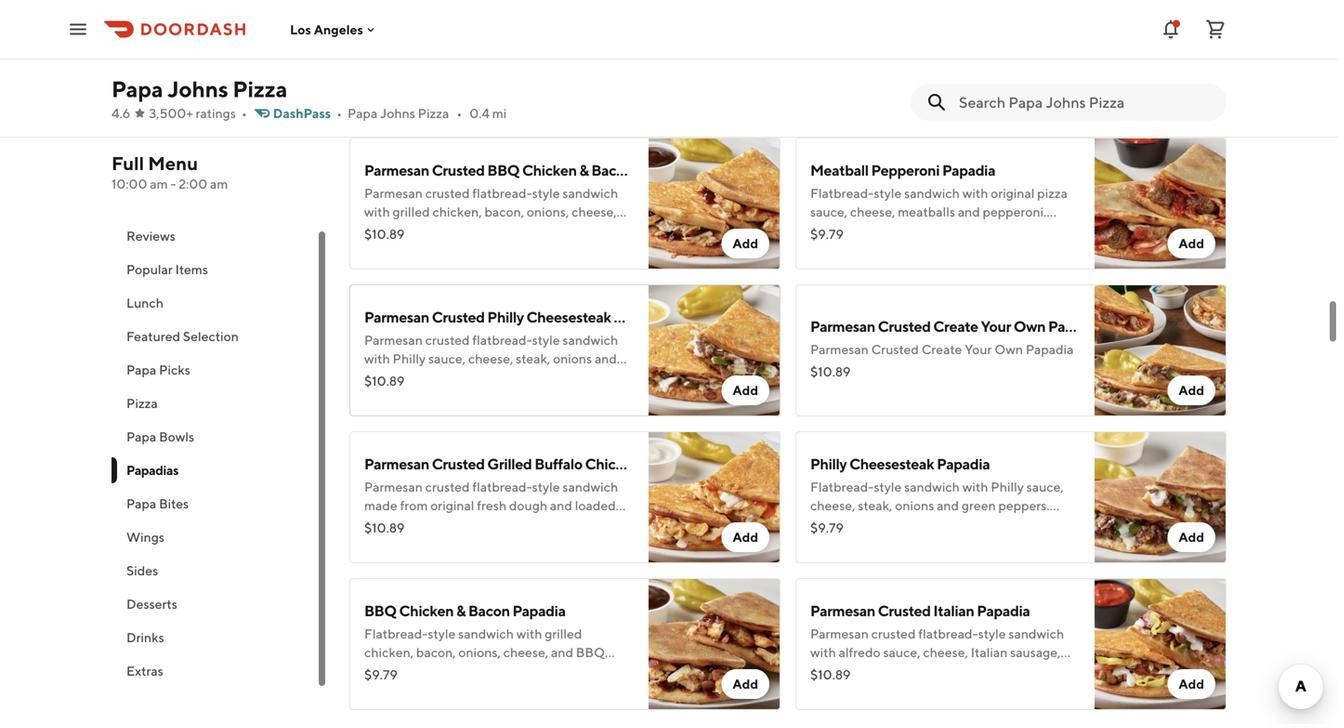 Task type: describe. For each thing, give the bounding box(es) containing it.
grilled inside bbq chicken & bacon papadia flatbread-style sandwich with grilled chicken, bacon, onions, cheese, and bbq sauce. served with bbq dipping sauce.
[[545, 626, 582, 641]]

parmesan crusted flatbread-style sandwich with original pizza sauce, cheese, meatballs and pepperoni. served with original pizza dipping sauce.
[[811, 39, 1065, 110]]

pizza inside parmesan crusted italian papadia parmesan crusted flatbread-style sandwich with alfredo sauce, cheese, italian sausage, salami and banana peppers. served with original pizza dipping sauce.
[[857, 682, 888, 697]]

meatballs inside "meatball pepperoni papadia flatbread-style sandwich with original pizza sauce, cheese, meatballs and pepperoni. served with original pizza dipping sauce."
[[898, 204, 956, 219]]

papa bowls button
[[112, 420, 327, 454]]

flatbread- for meatball
[[811, 185, 874, 201]]

lunch
[[126, 295, 164, 311]]

parmesan crusted bbq chicken & bacon papadia image
[[649, 138, 781, 270]]

cheese
[[438, 39, 480, 54]]

wings button
[[112, 521, 327, 554]]

$9.79 for philly
[[811, 520, 844, 535]]

& inside bbq chicken & bacon papadia flatbread-style sandwich with grilled chicken, bacon, onions, cheese, and bbq sauce. served with bbq dipping sauce.
[[456, 602, 466, 620]]

philly cheesesteak papadia flatbread-style sandwich with philly sauce, cheese, steak, onions and green peppers. served with garlic dipping sauce.
[[811, 455, 1064, 532]]

dashpass
[[273, 106, 331, 121]]

create your own papadia pizza sauce, cheese and up to three favorite toppings. served with garlic dipping sauce.
[[364, 14, 620, 73]]

favorite
[[575, 39, 620, 54]]

grilled inside parmesan crusted bbq chicken & bacon papadia parmesan crusted flatbread-style sandwich with grilled chicken, bacon, onions, cheese, and bbq sauce. served with bbq dipping sauce.
[[393, 204, 430, 219]]

pepperoni. inside "meatball pepperoni papadia flatbread-style sandwich with original pizza sauce, cheese, meatballs and pepperoni. served with original pizza dipping sauce."
[[983, 204, 1047, 219]]

dashpass •
[[273, 106, 342, 121]]

cheese, inside parmesan crusted bbq chicken & bacon papadia parmesan crusted flatbread-style sandwich with grilled chicken, bacon, onions, cheese, and bbq sauce. served with bbq dipping sauce.
[[572, 204, 617, 219]]

add for bbq chicken & bacon papadia
[[733, 676, 759, 692]]

to
[[526, 39, 538, 54]]

style inside parmesan crusted bbq chicken & bacon papadia parmesan crusted flatbread-style sandwich with grilled chicken, bacon, onions, cheese, and bbq sauce. served with bbq dipping sauce.
[[532, 185, 560, 201]]

wings
[[126, 529, 165, 545]]

papa bites button
[[112, 487, 327, 521]]

reviews
[[126, 228, 176, 244]]

dipping inside parmesan crusted italian papadia parmesan crusted flatbread-style sandwich with alfredo sauce, cheese, italian sausage, salami and banana peppers. served with original pizza dipping sauce.
[[890, 682, 935, 697]]

bacon, inside parmesan crusted bbq chicken & bacon papadia parmesan crusted flatbread-style sandwich with grilled chicken, bacon, onions, cheese, and bbq sauce. served with bbq dipping sauce.
[[485, 204, 524, 219]]

1 vertical spatial italian
[[971, 645, 1008, 660]]

sandwich inside "meatball pepperoni papadia flatbread-style sandwich with original pizza sauce, cheese, meatballs and pepperoni. served with original pizza dipping sauce."
[[905, 185, 960, 201]]

flatbread- inside parmesan crusted philly cheesesteak papadia parmesan crusted flatbread-style sandwich with philly sauce, cheese, steak, onions and green peppers. served with garlic dipping sauce.
[[473, 332, 532, 348]]

cheese, inside parmesan crusted philly cheesesteak papadia parmesan crusted flatbread-style sandwich with philly sauce, cheese, steak, onions and green peppers. served with garlic dipping sauce.
[[468, 351, 514, 366]]

papa for papa bites
[[126, 496, 156, 511]]

parmesan inside parmesan crusted flatbread-style sandwich with original pizza sauce, cheese, meatballs and pepperoni. served with original pizza dipping sauce.
[[811, 39, 869, 54]]

and inside 'philly cheesesteak papadia flatbread-style sandwich with philly sauce, cheese, steak, onions and green peppers. served with garlic dipping sauce.'
[[937, 498, 960, 513]]

chicken, inside parmesan crusted bbq chicken & bacon papadia parmesan crusted flatbread-style sandwich with grilled chicken, bacon, onions, cheese, and bbq sauce. served with bbq dipping sauce.
[[433, 204, 482, 219]]

4.6
[[112, 106, 130, 121]]

sauce, inside "meatball pepperoni papadia flatbread-style sandwich with original pizza sauce, cheese, meatballs and pepperoni. served with original pizza dipping sauce."
[[811, 204, 848, 219]]

flatbread- inside bbq chicken & bacon papadia flatbread-style sandwich with grilled chicken, bacon, onions, cheese, and bbq sauce. served with bbq dipping sauce.
[[364, 626, 428, 641]]

full menu 10:00 am - 2:00 am
[[112, 152, 228, 192]]

parmesan crusted philly cheesesteak papadia image
[[649, 284, 781, 416]]

3 • from the left
[[457, 106, 462, 121]]

featured selection
[[126, 329, 239, 344]]

add for parmesan crusted philly cheesesteak papadia
[[733, 383, 759, 398]]

crusted for parmesan crusted bbq chicken & bacon papadia
[[432, 161, 485, 179]]

cheese, inside "meatball pepperoni papadia flatbread-style sandwich with original pizza sauce, cheese, meatballs and pepperoni. served with original pizza dipping sauce."
[[851, 204, 896, 219]]

dipping inside parmesan crusted flatbread-style sandwich with original pizza sauce, cheese, meatballs and pepperoni. served with original pizza dipping sauce.
[[811, 94, 856, 110]]

add button for parmesan crusted grilled buffalo chicken papadia
[[722, 522, 770, 552]]

served inside parmesan crusted bbq chicken & bacon papadia parmesan crusted flatbread-style sandwich with grilled chicken, bacon, onions, cheese, and bbq sauce. served with bbq dipping sauce.
[[461, 223, 503, 238]]

mi
[[493, 106, 507, 121]]

with inside create your own papadia pizza sauce, cheese and up to three favorite toppings. served with garlic dipping sauce.
[[466, 57, 492, 73]]

popular items button
[[112, 253, 327, 286]]

flatbread- inside parmesan crusted bbq chicken & bacon papadia parmesan crusted flatbread-style sandwich with grilled chicken, bacon, onions, cheese, and bbq sauce. served with bbq dipping sauce.
[[473, 185, 532, 201]]

sandwich inside parmesan crusted bbq chicken & bacon papadia parmesan crusted flatbread-style sandwich with grilled chicken, bacon, onions, cheese, and bbq sauce. served with bbq dipping sauce.
[[563, 185, 618, 201]]

pizza up dashpass
[[233, 76, 288, 102]]

dipping inside parmesan crusted philly cheesesteak papadia parmesan crusted flatbread-style sandwich with philly sauce, cheese, steak, onions and green peppers. served with garlic dipping sauce.
[[563, 370, 608, 385]]

served inside bbq chicken & bacon papadia flatbread-style sandwich with grilled chicken, bacon, onions, cheese, and bbq sauce. served with bbq dipping sauce.
[[404, 663, 446, 679]]

0 items, open order cart image
[[1205, 18, 1227, 40]]

sauce. inside parmesan crusted flatbread-style sandwich with original pizza sauce, cheese, meatballs and pepperoni. served with original pizza dipping sauce.
[[858, 94, 896, 110]]

papa for papa johns pizza • 0.4 mi
[[348, 106, 378, 121]]

peppers. inside 'philly cheesesteak papadia flatbread-style sandwich with philly sauce, cheese, steak, onions and green peppers. served with garlic dipping sauce.'
[[999, 498, 1050, 513]]

add for meatball pepperoni papadia
[[1179, 236, 1205, 251]]

add for parmesan crusted italian papadia
[[1179, 676, 1205, 692]]

up
[[508, 39, 523, 54]]

cheesesteak inside 'philly cheesesteak papadia flatbread-style sandwich with philly sauce, cheese, steak, onions and green peppers. served with garlic dipping sauce.'
[[850, 455, 935, 473]]

sauce. inside parmesan crusted philly cheesesteak papadia parmesan crusted flatbread-style sandwich with philly sauce, cheese, steak, onions and green peppers. served with garlic dipping sauce.
[[364, 388, 402, 403]]

crusted for parmesan crusted create your own papadia
[[878, 317, 931, 335]]

cheese, inside bbq chicken & bacon papadia flatbread-style sandwich with grilled chicken, bacon, onions, cheese, and bbq sauce. served with bbq dipping sauce.
[[504, 645, 549, 660]]

buffalo
[[535, 455, 583, 473]]

cheese, inside parmesan crusted italian papadia parmesan crusted flatbread-style sandwich with alfredo sauce, cheese, italian sausage, salami and banana peppers. served with original pizza dipping sauce.
[[924, 645, 969, 660]]

popular items
[[126, 262, 208, 277]]

chicken inside bbq chicken & bacon papadia flatbread-style sandwich with grilled chicken, bacon, onions, cheese, and bbq sauce. served with bbq dipping sauce.
[[399, 602, 454, 620]]

$9.79 for meatball
[[811, 226, 844, 242]]

0 vertical spatial italian
[[934, 602, 975, 620]]

flatbread- inside parmesan crusted flatbread-style sandwich with original pizza sauce, cheese, meatballs and pepperoni. served with original pizza dipping sauce.
[[919, 39, 979, 54]]

lunch button
[[112, 286, 327, 320]]

$10.89 for parmesan crusted bbq chicken & bacon papadia
[[364, 226, 405, 242]]

dipping inside parmesan crusted bbq chicken & bacon papadia parmesan crusted flatbread-style sandwich with grilled chicken, bacon, onions, cheese, and bbq sauce. served with bbq dipping sauce.
[[565, 223, 611, 238]]

served inside "meatball pepperoni papadia flatbread-style sandwich with original pizza sauce, cheese, meatballs and pepperoni. served with original pizza dipping sauce."
[[811, 223, 852, 238]]

green inside parmesan crusted philly cheesesteak papadia parmesan crusted flatbread-style sandwich with philly sauce, cheese, steak, onions and green peppers. served with garlic dipping sauce.
[[364, 370, 399, 385]]

extras button
[[112, 654, 327, 688]]

picks
[[159, 362, 190, 377]]

add button for parmesan crusted bbq chicken & bacon papadia
[[722, 229, 770, 258]]

garlic inside 'philly cheesesteak papadia flatbread-style sandwich with philly sauce, cheese, steak, onions and green peppers. served with garlic dipping sauce.'
[[883, 516, 916, 532]]

items
[[175, 262, 208, 277]]

papa johns pizza • 0.4 mi
[[348, 106, 507, 121]]

dipping inside 'philly cheesesteak papadia flatbread-style sandwich with philly sauce, cheese, steak, onions and green peppers. served with garlic dipping sauce.'
[[918, 516, 964, 532]]

1 vertical spatial create
[[934, 317, 979, 335]]

2 am from the left
[[210, 176, 228, 192]]

sandwich inside 'philly cheesesteak papadia flatbread-style sandwich with philly sauce, cheese, steak, onions and green peppers. served with garlic dipping sauce.'
[[905, 479, 960, 495]]

los angeles button
[[290, 22, 378, 37]]

crusted inside parmesan crusted flatbread-style sandwich with original pizza sauce, cheese, meatballs and pepperoni. served with original pizza dipping sauce.
[[872, 39, 916, 54]]

2:00
[[179, 176, 208, 192]]

angeles
[[314, 22, 363, 37]]

papa for papa bowls
[[126, 429, 156, 444]]

your inside create your own papadia pizza sauce, cheese and up to three favorite toppings. served with garlic dipping sauce.
[[412, 14, 442, 32]]

10:00
[[112, 176, 147, 192]]

and inside "meatball pepperoni papadia flatbread-style sandwich with original pizza sauce, cheese, meatballs and pepperoni. served with original pizza dipping sauce."
[[958, 204, 981, 219]]

desserts button
[[112, 588, 327, 621]]

papadia inside create your own papadia pizza sauce, cheese and up to three favorite toppings. served with garlic dipping sauce.
[[479, 14, 532, 32]]

meatball pepperoni papadia flatbread-style sandwich with original pizza sauce, cheese, meatballs and pepperoni. served with original pizza dipping sauce.
[[811, 161, 1068, 238]]

parmesan crusted bbq chicken & bacon papadia parmesan crusted flatbread-style sandwich with grilled chicken, bacon, onions, cheese, and bbq sauce. served with bbq dipping sauce.
[[364, 161, 689, 257]]

onions inside parmesan crusted philly cheesesteak papadia parmesan crusted flatbread-style sandwich with philly sauce, cheese, steak, onions and green peppers. served with garlic dipping sauce.
[[553, 351, 592, 366]]

style inside parmesan crusted italian papadia parmesan crusted flatbread-style sandwich with alfredo sauce, cheese, italian sausage, salami and banana peppers. served with original pizza dipping sauce.
[[979, 626, 1006, 641]]

parmesan crusted create your own papadia parmesan crusted create your own papadia $10.89
[[811, 317, 1102, 379]]

bacon inside parmesan crusted bbq chicken & bacon papadia parmesan crusted flatbread-style sandwich with grilled chicken, bacon, onions, cheese, and bbq sauce. served with bbq dipping sauce.
[[592, 161, 633, 179]]

style inside parmesan crusted philly cheesesteak papadia parmesan crusted flatbread-style sandwich with philly sauce, cheese, steak, onions and green peppers. served with garlic dipping sauce.
[[532, 332, 560, 348]]

$10.89 for parmesan crusted grilled buffalo chicken papadia
[[364, 520, 405, 535]]

$10.89 for parmesan crusted italian papadia
[[811, 667, 851, 682]]

meatballs inside parmesan crusted flatbread-style sandwich with original pizza sauce, cheese, meatballs and pepperoni. served with original pizza dipping sauce.
[[1006, 57, 1064, 73]]

style inside "meatball pepperoni papadia flatbread-style sandwich with original pizza sauce, cheese, meatballs and pepperoni. served with original pizza dipping sauce."
[[874, 185, 902, 201]]

served inside parmesan crusted italian papadia parmesan crusted flatbread-style sandwich with alfredo sauce, cheese, italian sausage, salami and banana peppers. served with original pizza dipping sauce.
[[975, 663, 1017, 679]]

add for parmesan crusted bbq chicken & bacon papadia
[[733, 236, 759, 251]]

served inside parmesan crusted philly cheesesteak papadia parmesan crusted flatbread-style sandwich with philly sauce, cheese, steak, onions and green peppers. served with garlic dipping sauce.
[[455, 370, 497, 385]]

green inside 'philly cheesesteak papadia flatbread-style sandwich with philly sauce, cheese, steak, onions and green peppers. served with garlic dipping sauce.'
[[962, 498, 996, 513]]

onions inside 'philly cheesesteak papadia flatbread-style sandwich with philly sauce, cheese, steak, onions and green peppers. served with garlic dipping sauce.'
[[895, 498, 935, 513]]

pepperoni
[[872, 161, 940, 179]]

pepperoni. inside parmesan crusted flatbread-style sandwich with original pizza sauce, cheese, meatballs and pepperoni. served with original pizza dipping sauce.
[[836, 76, 900, 91]]

sauce. inside parmesan crusted italian papadia parmesan crusted flatbread-style sandwich with alfredo sauce, cheese, italian sausage, salami and banana peppers. served with original pizza dipping sauce.
[[938, 682, 975, 697]]

1 am from the left
[[150, 176, 168, 192]]

salami
[[811, 663, 848, 679]]

meatball
[[811, 161, 869, 179]]

desserts
[[126, 596, 177, 612]]

and inside create your own papadia pizza sauce, cheese and up to three favorite toppings. served with garlic dipping sauce.
[[483, 39, 505, 54]]

and inside parmesan crusted philly cheesesteak papadia parmesan crusted flatbread-style sandwich with philly sauce, cheese, steak, onions and green peppers. served with garlic dipping sauce.
[[595, 351, 617, 366]]

notification bell image
[[1160, 18, 1183, 40]]

chicken inside parmesan crusted bbq chicken & bacon papadia parmesan crusted flatbread-style sandwich with grilled chicken, bacon, onions, cheese, and bbq sauce. served with bbq dipping sauce.
[[522, 161, 577, 179]]

add for philly cheesesteak papadia
[[1179, 529, 1205, 545]]

philly cheesesteak papadia image
[[1095, 431, 1227, 563]]

drinks
[[126, 630, 164, 645]]

bbq chicken & bacon papadia image
[[649, 578, 781, 710]]

add button for meatball pepperoni papadia
[[1168, 229, 1216, 258]]

pizza inside pizza button
[[126, 396, 158, 411]]

crusted inside parmesan crusted italian papadia parmesan crusted flatbread-style sandwich with alfredo sauce, cheese, italian sausage, salami and banana peppers. served with original pizza dipping sauce.
[[872, 626, 916, 641]]

sauce, inside 'philly cheesesteak papadia flatbread-style sandwich with philly sauce, cheese, steak, onions and green peppers. served with garlic dipping sauce.'
[[1027, 479, 1064, 495]]

dipping inside bbq chicken & bacon papadia flatbread-style sandwich with grilled chicken, bacon, onions, cheese, and bbq sauce. served with bbq dipping sauce.
[[509, 663, 554, 679]]

sausage,
[[1011, 645, 1061, 660]]

menu
[[148, 152, 198, 174]]

featured
[[126, 329, 180, 344]]

bowls
[[159, 429, 194, 444]]

add for parmesan crusted create your own papadia
[[1179, 383, 1205, 398]]

cheese, inside parmesan crusted flatbread-style sandwich with original pizza sauce, cheese, meatballs and pepperoni. served with original pizza dipping sauce.
[[958, 57, 1004, 73]]



Task type: vqa. For each thing, say whether or not it's contained in the screenshot.
for to the top
no



Task type: locate. For each thing, give the bounding box(es) containing it.
papa bowls
[[126, 429, 194, 444]]

crusted inside parmesan crusted bbq chicken & bacon papadia parmesan crusted flatbread-style sandwich with grilled chicken, bacon, onions, cheese, and bbq sauce. served with bbq dipping sauce.
[[432, 161, 485, 179]]

and inside parmesan crusted italian papadia parmesan crusted flatbread-style sandwich with alfredo sauce, cheese, italian sausage, salami and banana peppers. served with original pizza dipping sauce.
[[850, 663, 873, 679]]

parmesan crusted grilled buffalo chicken papadia
[[364, 455, 696, 473]]

parmesan crusted grilled buffalo chicken papadia image
[[649, 431, 781, 563]]

create inside create your own papadia pizza sauce, cheese and up to three favorite toppings. served with garlic dipping sauce.
[[364, 14, 409, 32]]

selection
[[183, 329, 239, 344]]

steak, inside parmesan crusted philly cheesesteak papadia parmesan crusted flatbread-style sandwich with philly sauce, cheese, steak, onions and green peppers. served with garlic dipping sauce.
[[516, 351, 551, 366]]

0 horizontal spatial peppers.
[[401, 370, 452, 385]]

add button for philly cheesesteak papadia
[[1168, 522, 1216, 552]]

papa bites
[[126, 496, 189, 511]]

1 vertical spatial onions
[[895, 498, 935, 513]]

$9.79 for bbq
[[364, 667, 398, 682]]

bacon
[[592, 161, 633, 179], [468, 602, 510, 620]]

sauce. inside 'philly cheesesteak papadia flatbread-style sandwich with philly sauce, cheese, steak, onions and green peppers. served with garlic dipping sauce.'
[[966, 516, 1003, 532]]

1 horizontal spatial steak,
[[858, 498, 893, 513]]

flatbread- inside "meatball pepperoni papadia flatbread-style sandwich with original pizza sauce, cheese, meatballs and pepperoni. served with original pizza dipping sauce."
[[811, 185, 874, 201]]

1 vertical spatial pepperoni.
[[983, 204, 1047, 219]]

los angeles
[[290, 22, 363, 37]]

2 horizontal spatial peppers.
[[999, 498, 1050, 513]]

pizza up toppings. on the left of page
[[364, 39, 396, 54]]

add
[[733, 236, 759, 251], [1179, 236, 1205, 251], [733, 383, 759, 398], [1179, 383, 1205, 398], [733, 529, 759, 545], [1179, 529, 1205, 545], [733, 676, 759, 692], [1179, 676, 1205, 692]]

peppers. for parmesan crusted philly cheesesteak papadia
[[401, 370, 452, 385]]

style inside 'philly cheesesteak papadia flatbread-style sandwich with philly sauce, cheese, steak, onions and green peppers. served with garlic dipping sauce.'
[[874, 479, 902, 495]]

chicken, inside bbq chicken & bacon papadia flatbread-style sandwich with grilled chicken, bacon, onions, cheese, and bbq sauce. served with bbq dipping sauce.
[[364, 645, 414, 660]]

0 horizontal spatial green
[[364, 370, 399, 385]]

papa for papa picks
[[126, 362, 156, 377]]

1 vertical spatial meatballs
[[898, 204, 956, 219]]

peppers.
[[401, 370, 452, 385], [999, 498, 1050, 513], [921, 663, 973, 679]]

sides button
[[112, 554, 327, 588]]

1 vertical spatial garlic
[[528, 370, 560, 385]]

papa left bites
[[126, 496, 156, 511]]

0 vertical spatial pepperoni.
[[836, 76, 900, 91]]

peppers. inside parmesan crusted philly cheesesteak papadia parmesan crusted flatbread-style sandwich with philly sauce, cheese, steak, onions and green peppers. served with garlic dipping sauce.
[[401, 370, 452, 385]]

0 horizontal spatial &
[[456, 602, 466, 620]]

papadia inside "meatball pepperoni papadia flatbread-style sandwich with original pizza sauce, cheese, meatballs and pepperoni. served with original pizza dipping sauce."
[[943, 161, 996, 179]]

cheese,
[[958, 57, 1004, 73], [572, 204, 617, 219], [851, 204, 896, 219], [468, 351, 514, 366], [811, 498, 856, 513], [504, 645, 549, 660], [924, 645, 969, 660]]

green
[[364, 370, 399, 385], [962, 498, 996, 513]]

1 vertical spatial grilled
[[545, 626, 582, 641]]

pizza left 0.4
[[418, 106, 449, 121]]

johns for papa johns pizza • 0.4 mi
[[380, 106, 415, 121]]

pepperoni.
[[836, 76, 900, 91], [983, 204, 1047, 219]]

crusted inside parmesan crusted philly cheesesteak papadia parmesan crusted flatbread-style sandwich with philly sauce, cheese, steak, onions and green peppers. served with garlic dipping sauce.
[[432, 308, 485, 326]]

1 vertical spatial your
[[981, 317, 1012, 335]]

flatbread-
[[919, 39, 979, 54], [473, 185, 532, 201], [473, 332, 532, 348], [919, 626, 979, 641]]

onions,
[[527, 204, 569, 219], [459, 645, 501, 660]]

1 horizontal spatial meatballs
[[1006, 57, 1064, 73]]

1 vertical spatial peppers.
[[999, 498, 1050, 513]]

0 horizontal spatial onions
[[553, 351, 592, 366]]

create your own papadia image
[[649, 0, 781, 123]]

1 vertical spatial cheesesteak
[[850, 455, 935, 473]]

papa johns pizza
[[112, 76, 288, 102]]

add for parmesan crusted grilled buffalo chicken papadia
[[733, 529, 759, 545]]

1 vertical spatial bacon
[[468, 602, 510, 620]]

• left 0.4
[[457, 106, 462, 121]]

sandwich inside parmesan crusted philly cheesesteak papadia parmesan crusted flatbread-style sandwich with philly sauce, cheese, steak, onions and green peppers. served with garlic dipping sauce.
[[563, 332, 618, 348]]

1 horizontal spatial am
[[210, 176, 228, 192]]

papadias
[[126, 463, 179, 478]]

1 horizontal spatial &
[[580, 161, 589, 179]]

alfredo
[[839, 645, 881, 660]]

sides
[[126, 563, 158, 578]]

0 horizontal spatial am
[[150, 176, 168, 192]]

0 vertical spatial cheesesteak
[[527, 308, 611, 326]]

and
[[483, 39, 505, 54], [811, 76, 833, 91], [958, 204, 981, 219], [364, 223, 387, 238], [595, 351, 617, 366], [937, 498, 960, 513], [551, 645, 574, 660], [850, 663, 873, 679]]

cheese, inside 'philly cheesesteak papadia flatbread-style sandwich with philly sauce, cheese, steak, onions and green peppers. served with garlic dipping sauce.'
[[811, 498, 856, 513]]

meatball pepperoni papadia image
[[1095, 138, 1227, 270]]

0 vertical spatial your
[[412, 14, 442, 32]]

1 horizontal spatial bacon
[[592, 161, 633, 179]]

johns for papa johns pizza
[[168, 76, 228, 102]]

parmesan crusted philly cheesesteak papadia parmesan crusted flatbread-style sandwich with philly sauce, cheese, steak, onions and green peppers. served with garlic dipping sauce.
[[364, 308, 667, 403]]

parmesan crusted italian papadia parmesan crusted flatbread-style sandwich with alfredo sauce, cheese, italian sausage, salami and banana peppers. served with original pizza dipping sauce.
[[811, 602, 1065, 697]]

sandwich
[[1009, 39, 1065, 54], [563, 185, 618, 201], [905, 185, 960, 201], [563, 332, 618, 348], [905, 479, 960, 495], [458, 626, 514, 641], [1009, 626, 1065, 641]]

0 horizontal spatial chicken
[[399, 602, 454, 620]]

crusted
[[432, 161, 485, 179], [432, 308, 485, 326], [878, 317, 931, 335], [872, 342, 919, 357], [432, 455, 485, 473], [878, 602, 931, 620]]

bbq
[[488, 161, 520, 179], [389, 223, 419, 238], [534, 223, 563, 238], [364, 602, 397, 620], [576, 645, 605, 660], [477, 663, 506, 679]]

1 vertical spatial own
[[1014, 317, 1046, 335]]

0 horizontal spatial chicken,
[[364, 645, 414, 660]]

chicken,
[[433, 204, 482, 219], [364, 645, 414, 660]]

0 vertical spatial onions,
[[527, 204, 569, 219]]

0 vertical spatial bacon
[[592, 161, 633, 179]]

add button for parmesan crusted create your own papadia
[[1168, 376, 1216, 405]]

and inside bbq chicken & bacon papadia flatbread-style sandwich with grilled chicken, bacon, onions, cheese, and bbq sauce. served with bbq dipping sauce.
[[551, 645, 574, 660]]

banana
[[875, 663, 919, 679]]

bbq chicken & bacon papadia flatbread-style sandwich with grilled chicken, bacon, onions, cheese, and bbq sauce. served with bbq dipping sauce.
[[364, 602, 605, 679]]

sandwich inside bbq chicken & bacon papadia flatbread-style sandwich with grilled chicken, bacon, onions, cheese, and bbq sauce. served with bbq dipping sauce.
[[458, 626, 514, 641]]

sauce, inside create your own papadia pizza sauce, cheese and up to three favorite toppings. served with garlic dipping sauce.
[[398, 39, 436, 54]]

popular
[[126, 262, 173, 277]]

served inside 'philly cheesesteak papadia flatbread-style sandwich with philly sauce, cheese, steak, onions and green peppers. served with garlic dipping sauce.'
[[811, 516, 852, 532]]

chicken
[[522, 161, 577, 179], [585, 455, 640, 473], [399, 602, 454, 620]]

$9.79
[[811, 226, 844, 242], [811, 520, 844, 535], [364, 667, 398, 682]]

flatbread- inside parmesan crusted italian papadia parmesan crusted flatbread-style sandwich with alfredo sauce, cheese, italian sausage, salami and banana peppers. served with original pizza dipping sauce.
[[919, 626, 979, 641]]

papadia inside parmesan crusted philly cheesesteak papadia parmesan crusted flatbread-style sandwich with philly sauce, cheese, steak, onions and green peppers. served with garlic dipping sauce.
[[614, 308, 667, 326]]

1 horizontal spatial garlic
[[528, 370, 560, 385]]

0 vertical spatial grilled
[[393, 204, 430, 219]]

original inside parmesan crusted italian papadia parmesan crusted flatbread-style sandwich with alfredo sauce, cheese, italian sausage, salami and banana peppers. served with original pizza dipping sauce.
[[811, 682, 855, 697]]

1 horizontal spatial onions
[[895, 498, 935, 513]]

pizza
[[886, 57, 916, 73], [1021, 76, 1052, 91], [1038, 185, 1068, 201], [930, 223, 960, 238], [857, 682, 888, 697]]

peppers. inside parmesan crusted italian papadia parmesan crusted flatbread-style sandwich with alfredo sauce, cheese, italian sausage, salami and banana peppers. served with original pizza dipping sauce.
[[921, 663, 973, 679]]

1 horizontal spatial green
[[962, 498, 996, 513]]

1 vertical spatial green
[[962, 498, 996, 513]]

with
[[466, 57, 492, 73], [811, 57, 836, 73], [946, 76, 972, 91], [963, 185, 989, 201], [364, 204, 390, 219], [505, 223, 531, 238], [855, 223, 881, 238], [364, 351, 390, 366], [499, 370, 525, 385], [963, 479, 989, 495], [855, 516, 881, 532], [517, 626, 542, 641], [811, 645, 836, 660], [449, 663, 474, 679], [1020, 663, 1045, 679]]

0 vertical spatial chicken
[[522, 161, 577, 179]]

papadia
[[479, 14, 532, 32], [636, 161, 689, 179], [943, 161, 996, 179], [614, 308, 667, 326], [1049, 317, 1102, 335], [1026, 342, 1074, 357], [643, 455, 696, 473], [937, 455, 990, 473], [513, 602, 566, 620], [977, 602, 1031, 620]]

ratings
[[196, 106, 236, 121]]

extras
[[126, 663, 163, 679]]

flatbread- inside 'philly cheesesteak papadia flatbread-style sandwich with philly sauce, cheese, steak, onions and green peppers. served with garlic dipping sauce.'
[[811, 479, 874, 495]]

create
[[364, 14, 409, 32], [934, 317, 979, 335], [922, 342, 963, 357]]

onions, inside parmesan crusted bbq chicken & bacon papadia parmesan crusted flatbread-style sandwich with grilled chicken, bacon, onions, cheese, and bbq sauce. served with bbq dipping sauce.
[[527, 204, 569, 219]]

2 horizontal spatial chicken
[[585, 455, 640, 473]]

1 horizontal spatial johns
[[380, 106, 415, 121]]

papadia inside bbq chicken & bacon papadia flatbread-style sandwich with grilled chicken, bacon, onions, cheese, and bbq sauce. served with bbq dipping sauce.
[[513, 602, 566, 620]]

served inside parmesan crusted flatbread-style sandwich with original pizza sauce, cheese, meatballs and pepperoni. served with original pizza dipping sauce.
[[902, 76, 944, 91]]

2 vertical spatial garlic
[[883, 516, 916, 532]]

$10.89 for parmesan crusted philly cheesesteak papadia
[[364, 373, 405, 389]]

0 vertical spatial green
[[364, 370, 399, 385]]

sauce. inside create your own papadia pizza sauce, cheese and up to three favorite toppings. served with garlic dipping sauce.
[[577, 57, 615, 73]]

1 horizontal spatial grilled
[[545, 626, 582, 641]]

1 horizontal spatial chicken
[[522, 161, 577, 179]]

1 vertical spatial chicken
[[585, 455, 640, 473]]

steak, inside 'philly cheesesteak papadia flatbread-style sandwich with philly sauce, cheese, steak, onions and green peppers. served with garlic dipping sauce.'
[[858, 498, 893, 513]]

parmesan crusted meatball pepperoni papadia image
[[1095, 0, 1227, 123]]

0 vertical spatial $9.79
[[811, 226, 844, 242]]

own inside create your own papadia pizza sauce, cheese and up to three favorite toppings. served with garlic dipping sauce.
[[445, 14, 477, 32]]

papa
[[112, 76, 163, 102], [348, 106, 378, 121], [126, 362, 156, 377], [126, 429, 156, 444], [126, 496, 156, 511]]

0 vertical spatial own
[[445, 14, 477, 32]]

crusted inside parmesan crusted philly cheesesteak papadia parmesan crusted flatbread-style sandwich with philly sauce, cheese, steak, onions and green peppers. served with garlic dipping sauce.
[[425, 332, 470, 348]]

papadia inside parmesan crusted italian papadia parmesan crusted flatbread-style sandwich with alfredo sauce, cheese, italian sausage, salami and banana peppers. served with original pizza dipping sauce.
[[977, 602, 1031, 620]]

0.4
[[470, 106, 490, 121]]

dipping
[[530, 57, 575, 73], [811, 94, 856, 110], [565, 223, 611, 238], [963, 223, 1008, 238], [563, 370, 608, 385], [918, 516, 964, 532], [509, 663, 554, 679], [890, 682, 935, 697]]

los
[[290, 22, 311, 37]]

1 horizontal spatial bacon,
[[485, 204, 524, 219]]

papa picks button
[[112, 353, 327, 387]]

onions
[[553, 351, 592, 366], [895, 498, 935, 513]]

bacon, inside bbq chicken & bacon papadia flatbread-style sandwich with grilled chicken, bacon, onions, cheese, and bbq sauce. served with bbq dipping sauce.
[[416, 645, 456, 660]]

& inside parmesan crusted bbq chicken & bacon papadia parmesan crusted flatbread-style sandwich with grilled chicken, bacon, onions, cheese, and bbq sauce. served with bbq dipping sauce.
[[580, 161, 589, 179]]

pizza button
[[112, 387, 327, 420]]

am left -
[[150, 176, 168, 192]]

onions, inside bbq chicken & bacon papadia flatbread-style sandwich with grilled chicken, bacon, onions, cheese, and bbq sauce. served with bbq dipping sauce.
[[459, 645, 501, 660]]

featured selection button
[[112, 320, 327, 353]]

johns down toppings. on the left of page
[[380, 106, 415, 121]]

$10.89
[[364, 226, 405, 242], [811, 364, 851, 379], [364, 373, 405, 389], [364, 520, 405, 535], [811, 667, 851, 682]]

pizza inside create your own papadia pizza sauce, cheese and up to three favorite toppings. served with garlic dipping sauce.
[[364, 39, 396, 54]]

style inside bbq chicken & bacon papadia flatbread-style sandwich with grilled chicken, bacon, onions, cheese, and bbq sauce. served with bbq dipping sauce.
[[428, 626, 456, 641]]

flatbread-
[[811, 185, 874, 201], [811, 479, 874, 495], [364, 626, 428, 641]]

and inside parmesan crusted flatbread-style sandwich with original pizza sauce, cheese, meatballs and pepperoni. served with original pizza dipping sauce.
[[811, 76, 833, 91]]

0 vertical spatial create
[[364, 14, 409, 32]]

reviews button
[[112, 219, 327, 253]]

• right dashpass
[[337, 106, 342, 121]]

parmesan
[[811, 39, 869, 54], [364, 161, 429, 179], [364, 185, 423, 201], [364, 308, 429, 326], [811, 317, 876, 335], [364, 332, 423, 348], [811, 342, 869, 357], [364, 455, 429, 473], [811, 602, 876, 620], [811, 626, 869, 641]]

papa left "picks"
[[126, 362, 156, 377]]

0 horizontal spatial steak,
[[516, 351, 551, 366]]

meatballs up item search search box
[[1006, 57, 1064, 73]]

2 vertical spatial peppers.
[[921, 663, 973, 679]]

am right 2:00
[[210, 176, 228, 192]]

bites
[[159, 496, 189, 511]]

garlic inside create your own papadia pizza sauce, cheese and up to three favorite toppings. served with garlic dipping sauce.
[[495, 57, 527, 73]]

2 vertical spatial $9.79
[[364, 667, 398, 682]]

1 vertical spatial chicken,
[[364, 645, 414, 660]]

add button for parmesan crusted italian papadia
[[1168, 669, 1216, 699]]

2 vertical spatial own
[[995, 342, 1024, 357]]

papadia inside parmesan crusted bbq chicken & bacon papadia parmesan crusted flatbread-style sandwich with grilled chicken, bacon, onions, cheese, and bbq sauce. served with bbq dipping sauce.
[[636, 161, 689, 179]]

1 • from the left
[[242, 106, 247, 121]]

am
[[150, 176, 168, 192], [210, 176, 228, 192]]

1 horizontal spatial pepperoni.
[[983, 204, 1047, 219]]

$10.89 inside the parmesan crusted create your own papadia parmesan crusted create your own papadia $10.89
[[811, 364, 851, 379]]

0 vertical spatial chicken,
[[433, 204, 482, 219]]

0 vertical spatial bacon,
[[485, 204, 524, 219]]

sauce.
[[577, 57, 615, 73], [858, 94, 896, 110], [421, 223, 458, 238], [1011, 223, 1048, 238], [364, 241, 402, 257], [364, 388, 402, 403], [966, 516, 1003, 532], [364, 663, 402, 679], [556, 663, 594, 679], [938, 682, 975, 697]]

philly
[[488, 308, 524, 326], [393, 351, 426, 366], [811, 455, 847, 473], [991, 479, 1024, 495]]

0 vertical spatial johns
[[168, 76, 228, 102]]

-
[[171, 176, 176, 192]]

1 horizontal spatial onions,
[[527, 204, 569, 219]]

0 vertical spatial steak,
[[516, 351, 551, 366]]

1 horizontal spatial •
[[337, 106, 342, 121]]

0 vertical spatial garlic
[[495, 57, 527, 73]]

crusted for parmesan crusted italian papadia
[[878, 602, 931, 620]]

0 horizontal spatial pepperoni.
[[836, 76, 900, 91]]

add button for parmesan crusted philly cheesesteak papadia
[[722, 376, 770, 405]]

steak,
[[516, 351, 551, 366], [858, 498, 893, 513]]

drinks button
[[112, 621, 327, 654]]

style
[[979, 39, 1006, 54], [532, 185, 560, 201], [874, 185, 902, 201], [532, 332, 560, 348], [874, 479, 902, 495], [428, 626, 456, 641], [979, 626, 1006, 641]]

full
[[112, 152, 144, 174]]

original
[[839, 57, 883, 73], [975, 76, 1019, 91], [991, 185, 1035, 201], [883, 223, 927, 238], [811, 682, 855, 697]]

0 horizontal spatial onions,
[[459, 645, 501, 660]]

2 • from the left
[[337, 106, 342, 121]]

open menu image
[[67, 18, 89, 40]]

0 horizontal spatial grilled
[[393, 204, 430, 219]]

sauce, inside parmesan crusted italian papadia parmesan crusted flatbread-style sandwich with alfredo sauce, cheese, italian sausage, salami and banana peppers. served with original pizza dipping sauce.
[[884, 645, 921, 660]]

1 vertical spatial onions,
[[459, 645, 501, 660]]

meatballs down pepperoni
[[898, 204, 956, 219]]

johns
[[168, 76, 228, 102], [380, 106, 415, 121]]

toppings.
[[364, 57, 419, 73]]

and inside parmesan crusted bbq chicken & bacon papadia parmesan crusted flatbread-style sandwich with grilled chicken, bacon, onions, cheese, and bbq sauce. served with bbq dipping sauce.
[[364, 223, 387, 238]]

0 horizontal spatial meatballs
[[898, 204, 956, 219]]

sandwich inside parmesan crusted flatbread-style sandwich with original pizza sauce, cheese, meatballs and pepperoni. served with original pizza dipping sauce.
[[1009, 39, 1065, 54]]

sandwich inside parmesan crusted italian papadia parmesan crusted flatbread-style sandwich with alfredo sauce, cheese, italian sausage, salami and banana peppers. served with original pizza dipping sauce.
[[1009, 626, 1065, 641]]

papa picks
[[126, 362, 190, 377]]

1 horizontal spatial chicken,
[[433, 204, 482, 219]]

3,500+ ratings •
[[149, 106, 247, 121]]

0 vertical spatial &
[[580, 161, 589, 179]]

2 horizontal spatial •
[[457, 106, 462, 121]]

sauce,
[[398, 39, 436, 54], [919, 57, 956, 73], [811, 204, 848, 219], [429, 351, 466, 366], [1027, 479, 1064, 495], [884, 645, 921, 660]]

3,500+
[[149, 106, 193, 121]]

0 vertical spatial meatballs
[[1006, 57, 1064, 73]]

2 vertical spatial your
[[965, 342, 992, 357]]

papa up 4.6
[[112, 76, 163, 102]]

2 vertical spatial create
[[922, 342, 963, 357]]

1 vertical spatial flatbread-
[[811, 479, 874, 495]]

1 vertical spatial bacon,
[[416, 645, 456, 660]]

your
[[412, 14, 442, 32], [981, 317, 1012, 335], [965, 342, 992, 357]]

crusted for parmesan crusted philly cheesesteak papadia
[[432, 308, 485, 326]]

papadia inside 'philly cheesesteak papadia flatbread-style sandwich with philly sauce, cheese, steak, onions and green peppers. served with garlic dipping sauce.'
[[937, 455, 990, 473]]

grilled
[[488, 455, 532, 473]]

pizza down "papa picks"
[[126, 396, 158, 411]]

1 vertical spatial johns
[[380, 106, 415, 121]]

2 vertical spatial chicken
[[399, 602, 454, 620]]

parmesan crusted italian papadia image
[[1095, 578, 1227, 710]]

parmesan crusted create your own papadia image
[[1095, 284, 1227, 416]]

1 horizontal spatial peppers.
[[921, 663, 973, 679]]

1 horizontal spatial cheesesteak
[[850, 455, 935, 473]]

papa up papadias
[[126, 429, 156, 444]]

0 vertical spatial peppers.
[[401, 370, 452, 385]]

1 vertical spatial &
[[456, 602, 466, 620]]

add button for bbq chicken & bacon papadia
[[722, 669, 770, 699]]

papa for papa johns pizza
[[112, 76, 163, 102]]

0 horizontal spatial bacon
[[468, 602, 510, 620]]

peppers. for parmesan crusted italian papadia
[[921, 663, 973, 679]]

sauce, inside parmesan crusted flatbread-style sandwich with original pizza sauce, cheese, meatballs and pepperoni. served with original pizza dipping sauce.
[[919, 57, 956, 73]]

johns up 3,500+ ratings •
[[168, 76, 228, 102]]

0 vertical spatial onions
[[553, 351, 592, 366]]

papa right dashpass •
[[348, 106, 378, 121]]

2 horizontal spatial garlic
[[883, 516, 916, 532]]

0 horizontal spatial cheesesteak
[[527, 308, 611, 326]]

sauce. inside "meatball pepperoni papadia flatbread-style sandwich with original pizza sauce, cheese, meatballs and pepperoni. served with original pizza dipping sauce."
[[1011, 223, 1048, 238]]

cheesesteak
[[527, 308, 611, 326], [850, 455, 935, 473]]

three
[[541, 39, 572, 54]]

2 vertical spatial flatbread-
[[364, 626, 428, 641]]

0 horizontal spatial •
[[242, 106, 247, 121]]

0 horizontal spatial garlic
[[495, 57, 527, 73]]

cheesesteak inside parmesan crusted philly cheesesteak papadia parmesan crusted flatbread-style sandwich with philly sauce, cheese, steak, onions and green peppers. served with garlic dipping sauce.
[[527, 308, 611, 326]]

1 vertical spatial $9.79
[[811, 520, 844, 535]]

flatbread- for philly
[[811, 479, 874, 495]]

1 vertical spatial steak,
[[858, 498, 893, 513]]

• right "ratings"
[[242, 106, 247, 121]]

Item Search search field
[[959, 92, 1212, 112]]

crusted inside parmesan crusted bbq chicken & bacon papadia parmesan crusted flatbread-style sandwich with grilled chicken, bacon, onions, cheese, and bbq sauce. served with bbq dipping sauce.
[[425, 185, 470, 201]]

grilled
[[393, 204, 430, 219], [545, 626, 582, 641]]

style inside parmesan crusted flatbread-style sandwich with original pizza sauce, cheese, meatballs and pepperoni. served with original pizza dipping sauce.
[[979, 39, 1006, 54]]

0 vertical spatial flatbread-
[[811, 185, 874, 201]]

dipping inside "meatball pepperoni papadia flatbread-style sandwich with original pizza sauce, cheese, meatballs and pepperoni. served with original pizza dipping sauce."
[[963, 223, 1008, 238]]

served inside create your own papadia pizza sauce, cheese and up to three favorite toppings. served with garlic dipping sauce.
[[422, 57, 464, 73]]

&
[[580, 161, 589, 179], [456, 602, 466, 620]]

dipping inside create your own papadia pizza sauce, cheese and up to three favorite toppings. served with garlic dipping sauce.
[[530, 57, 575, 73]]

0 horizontal spatial bacon,
[[416, 645, 456, 660]]

0 horizontal spatial johns
[[168, 76, 228, 102]]



